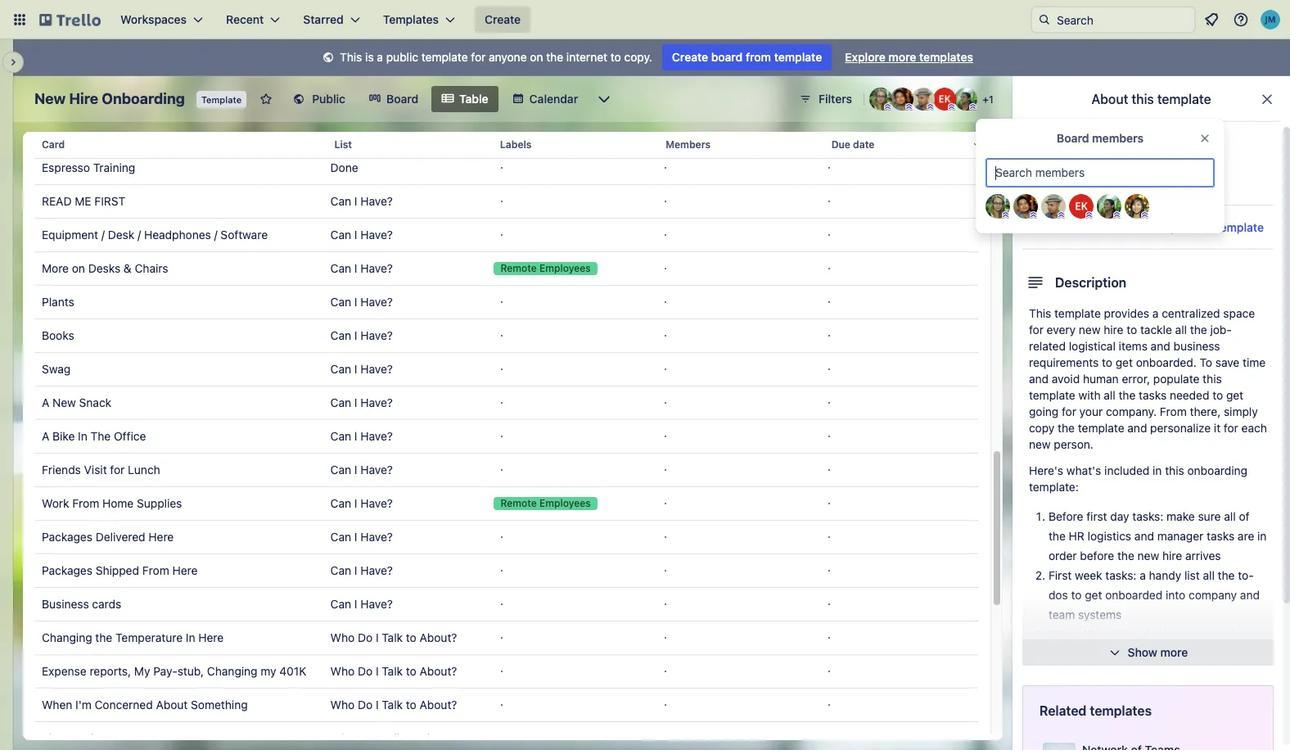 Task type: describe. For each thing, give the bounding box(es) containing it.
the lunch menu
[[42, 731, 130, 745]]

have? for desk
[[361, 228, 393, 242]]

work from home supplies link
[[42, 487, 317, 520]]

from
[[746, 50, 772, 64]]

concerned
[[95, 698, 153, 712]]

recent
[[226, 12, 264, 26]]

packages for packages delivered here
[[42, 530, 93, 544]]

due date
[[832, 138, 875, 151]]

this is a public template for anyone on the internet to copy.
[[340, 50, 653, 64]]

more on desks & chairs link
[[42, 252, 317, 285]]

do for stub,
[[358, 664, 373, 678]]

the lunch menu link
[[42, 722, 317, 750]]

templates
[[383, 12, 439, 26]]

home
[[102, 496, 134, 510]]

public
[[312, 92, 346, 106]]

espresso training link
[[42, 152, 317, 184]]

for left anyone
[[471, 50, 486, 64]]

swag link
[[42, 353, 317, 386]]

can for in
[[331, 429, 351, 443]]

board for board admins
[[1056, 139, 1092, 154]]

cards
[[92, 597, 121, 611]]

can for for
[[331, 463, 351, 477]]

remote employees for more on desks & chairs
[[501, 262, 591, 274]]

requirements
[[1029, 355, 1099, 369]]

template
[[201, 94, 242, 105]]

3 / from the left
[[214, 228, 218, 242]]

4 who do i talk to about? from the top
[[331, 731, 457, 745]]

friends visit for lunch link
[[42, 454, 317, 486]]

public button
[[283, 86, 355, 112]]

this member is an admin of this workspace. image right andre gorte (andregorte) icon
[[927, 103, 934, 111]]

star or unstar board image
[[260, 93, 273, 106]]

can i have? for home
[[331, 496, 393, 510]]

the left "hr"
[[1049, 529, 1066, 543]]

can i have? for desk
[[331, 228, 393, 242]]

0 horizontal spatial a
[[377, 50, 383, 64]]

primary element
[[0, 0, 1291, 39]]

packages shipped from here link
[[42, 554, 317, 587]]

workspaces
[[120, 12, 187, 26]]

a for a bike in the office
[[42, 429, 49, 443]]

1 / from the left
[[101, 228, 105, 242]]

priscilla parjet (priscillaparjet) image for ellie kulick (elliekulick2) icon
[[955, 88, 978, 111]]

have? for for
[[361, 463, 393, 477]]

and down tackle
[[1151, 339, 1171, 353]]

remote employees for work from home supplies
[[501, 497, 591, 509]]

card
[[42, 138, 65, 151]]

the up person.
[[1058, 421, 1075, 435]]

all right list
[[1203, 568, 1215, 582]]

more on desks & chairs
[[42, 261, 168, 275]]

members button
[[659, 125, 825, 165]]

i for swag
[[355, 362, 357, 376]]

about this template
[[1092, 92, 1212, 106]]

row containing card
[[35, 125, 991, 165]]

i for a bike in the office
[[355, 429, 357, 443]]

when
[[42, 698, 72, 712]]

samantha pivlot (samanthapivlot) image
[[1125, 194, 1150, 219]]

the up business
[[1191, 323, 1208, 337]]

6 have? from the top
[[361, 362, 393, 376]]

have? for snack
[[361, 396, 393, 409]]

1 vertical spatial tasks:
[[1106, 568, 1137, 582]]

customize views image
[[596, 91, 613, 107]]

amy freiderson (amyfreiderson) image for andre gorte (andregorte) image
[[986, 194, 1011, 219]]

6 can from the top
[[331, 362, 351, 376]]

0 vertical spatial get
[[1116, 355, 1133, 369]]

create button
[[475, 7, 531, 33]]

person.
[[1054, 437, 1094, 451]]

who's
[[1049, 627, 1082, 641]]

row containing work from home supplies
[[35, 486, 979, 521]]

have? for first
[[361, 194, 393, 208]]

here inside 'link'
[[172, 563, 198, 577]]

on inside "row"
[[72, 261, 85, 275]]

team
[[1049, 608, 1076, 622]]

dos
[[1049, 588, 1069, 602]]

sm image
[[320, 50, 337, 66]]

template up close popover image
[[1158, 92, 1212, 106]]

lunch inside "link"
[[128, 463, 160, 477]]

search image
[[1038, 13, 1052, 26]]

to
[[1200, 355, 1213, 369]]

headphones
[[144, 228, 211, 242]]

filters button
[[794, 86, 857, 112]]

related
[[1029, 339, 1066, 353]]

have? for desks
[[361, 261, 393, 275]]

books
[[42, 328, 74, 342]]

1 horizontal spatial new
[[1079, 323, 1101, 337]]

members
[[1093, 131, 1144, 145]]

tasks inside the 'this template provides a centralized space for every new hire to tackle all the job- related logistical items and business requirements to get onboarded. to save time and avoid human error, populate this template with all the tasks needed to get going for your company. from there, simply copy the template and personalize it for each new person.'
[[1139, 388, 1167, 402]]

who for stub,
[[331, 664, 355, 678]]

1 vertical spatial new
[[52, 396, 76, 409]]

the up show more
[[1160, 627, 1177, 641]]

1 horizontal spatial in
[[186, 631, 195, 645]]

who for something
[[331, 698, 355, 712]]

do for here
[[358, 631, 373, 645]]

2 vertical spatial here
[[198, 631, 224, 645]]

the inside a bike in the office link
[[91, 429, 111, 443]]

and left avoid
[[1029, 372, 1049, 386]]

before first day tasks: make sure all of the hr logistics and manager tasks are in order before the new hire arrives first week tasks: a handy list all the to- dos to get onboarded into company and team systems who's who list: help the newbie orient themselves and learn all about the key people they'll encounter at work
[[1049, 509, 1267, 681]]

can for desks
[[331, 261, 351, 275]]

related
[[1040, 704, 1087, 718]]

every
[[1047, 323, 1076, 337]]

work
[[42, 496, 69, 510]]

avoid
[[1052, 372, 1080, 386]]

board for board
[[387, 92, 419, 106]]

into
[[1166, 588, 1186, 602]]

andre gorte (andregorte) image
[[891, 88, 914, 111]]

first
[[1087, 509, 1108, 523]]

row containing expense reports, my pay-stub, changing my 401k
[[35, 654, 979, 689]]

table link
[[432, 86, 499, 112]]

6 can i have? from the top
[[331, 362, 393, 376]]

make
[[1167, 509, 1196, 523]]

and down to-
[[1241, 588, 1260, 602]]

row containing the lunch menu
[[35, 722, 979, 750]]

software
[[221, 228, 268, 242]]

explore more templates link
[[836, 44, 984, 70]]

who do i talk to about? for stub,
[[331, 664, 457, 678]]

save
[[1216, 355, 1240, 369]]

row containing read me first
[[35, 184, 979, 219]]

about? for here
[[420, 631, 457, 645]]

131.3k
[[1097, 219, 1133, 233]]

have? for here
[[361, 530, 393, 544]]

0 horizontal spatial new
[[1029, 437, 1051, 451]]

who do i talk to about? for here
[[331, 631, 457, 645]]

supplies
[[137, 496, 182, 510]]

have? for home
[[361, 496, 393, 510]]

row containing espresso training
[[35, 151, 979, 185]]

have? for in
[[361, 429, 393, 443]]

in inside the here's what's included in this onboarding template:
[[1153, 464, 1162, 477]]

for right "it"
[[1224, 421, 1239, 435]]

systems
[[1079, 608, 1122, 622]]

equipment / desk / headphones / software
[[42, 228, 268, 242]]

explore
[[845, 50, 886, 64]]

close popover image
[[1199, 132, 1212, 145]]

chris temperson (christemperson) image for ellie kulick (elliekulick2) icon
[[912, 88, 935, 111]]

populate
[[1154, 372, 1200, 386]]

can i have? for in
[[331, 429, 393, 443]]

business
[[1174, 339, 1221, 353]]

this member is an admin of this workspace. image up 131.3k
[[1114, 211, 1121, 219]]

me
[[75, 194, 91, 208]]

row containing swag
[[35, 352, 979, 387]]

desks
[[88, 261, 121, 275]]

create board from template link
[[663, 44, 832, 70]]

remote for work from home supplies
[[501, 497, 537, 509]]

time
[[1243, 355, 1266, 369]]

onboarded
[[1106, 588, 1163, 602]]

i for packages delivered here
[[355, 530, 357, 544]]

plants link
[[42, 286, 317, 319]]

people
[[1049, 667, 1085, 681]]

show
[[1128, 645, 1158, 659]]

0 vertical spatial here
[[149, 530, 174, 544]]

job-
[[1211, 323, 1232, 337]]

packages for packages shipped from here
[[42, 563, 93, 577]]

this template provides a centralized space for every new hire to tackle all the job- related logistical items and business requirements to get onboarded. to save time and avoid human error, populate this template with all the tasks needed to get going for your company. from there, simply copy the template and personalize it for each new person.
[[1029, 306, 1268, 451]]

new inside text box
[[34, 90, 66, 107]]

can for snack
[[331, 396, 351, 409]]

row containing business cards
[[35, 587, 979, 622]]

before
[[1049, 509, 1084, 523]]

all right learn
[[1165, 647, 1176, 661]]

temperature
[[116, 631, 183, 645]]

more for explore
[[889, 50, 917, 64]]

newbie
[[1180, 627, 1218, 641]]

the left to-
[[1218, 568, 1235, 582]]

color: green, title: "remote employees" element for more on desks & chairs
[[494, 262, 598, 275]]

business cards
[[42, 597, 121, 611]]

open information menu image
[[1233, 11, 1250, 28]]

4 can from the top
[[331, 295, 351, 309]]

i for read me first
[[355, 194, 357, 208]]

get inside before first day tasks: make sure all of the hr logistics and manager tasks are in order before the new hire arrives first week tasks: a handy list all the to- dos to get onboarded into company and team systems who's who list: help the newbie orient themselves and learn all about the key people they'll encounter at work
[[1085, 588, 1103, 602]]

template right from
[[775, 50, 822, 64]]

have? for from
[[361, 563, 393, 577]]

work
[[1193, 667, 1219, 681]]

create for create
[[485, 12, 521, 26]]

list
[[335, 138, 352, 151]]

expense
[[42, 664, 87, 678]]

row containing plants
[[35, 285, 979, 319]]

my
[[134, 664, 150, 678]]

4 about? from the top
[[420, 731, 457, 745]]

ellie kulick (elliekulick2) image
[[1070, 194, 1094, 219]]

can i have? for snack
[[331, 396, 393, 409]]

when i'm concerned about something
[[42, 698, 248, 712]]

labels
[[500, 138, 532, 151]]

public
[[386, 50, 419, 64]]

onboarding
[[1188, 464, 1248, 477]]

0 horizontal spatial this
[[1132, 92, 1155, 106]]

1 horizontal spatial about
[[1092, 92, 1129, 106]]

from inside 'link'
[[142, 563, 169, 577]]

human
[[1083, 372, 1119, 386]]

4 do from the top
[[358, 731, 373, 745]]

row containing a bike in the office
[[35, 419, 979, 454]]

4 talk from the top
[[382, 731, 403, 745]]

0 notifications image
[[1202, 10, 1222, 29]]

Search members text field
[[986, 158, 1215, 188]]

0 vertical spatial on
[[530, 50, 543, 64]]

something
[[191, 698, 248, 712]]

0 vertical spatial tasks:
[[1133, 509, 1164, 523]]

card button
[[35, 125, 328, 165]]

expense reports, my pay-stub, changing my 401k link
[[42, 655, 317, 688]]

1 vertical spatial templates
[[1090, 704, 1152, 718]]

this inside the here's what's included in this onboarding template:
[[1166, 464, 1185, 477]]

week
[[1075, 568, 1103, 582]]

i for friends visit for lunch
[[355, 463, 357, 477]]

date
[[853, 138, 875, 151]]

remote employees button for work from home supplies
[[488, 487, 651, 520]]

&
[[124, 261, 132, 275]]



Task type: vqa. For each thing, say whether or not it's contained in the screenshot.


Task type: locate. For each thing, give the bounding box(es) containing it.
3 who do i talk to about? from the top
[[331, 698, 457, 712]]

template inside button
[[1217, 220, 1265, 234]]

0 vertical spatial remote
[[501, 262, 537, 274]]

1 horizontal spatial get
[[1116, 355, 1133, 369]]

on right more
[[72, 261, 85, 275]]

who for here
[[331, 631, 355, 645]]

0 vertical spatial a
[[42, 396, 49, 409]]

12 can i have? from the top
[[331, 563, 393, 577]]

7 row from the top
[[35, 319, 979, 353]]

packages
[[42, 530, 93, 544], [42, 563, 93, 577]]

the down cards
[[95, 631, 112, 645]]

+
[[983, 93, 989, 106]]

a bike in the office link
[[42, 420, 317, 453]]

create inside "create" button
[[485, 12, 521, 26]]

from
[[1160, 405, 1187, 419], [72, 496, 99, 510], [142, 563, 169, 577]]

here
[[149, 530, 174, 544], [172, 563, 198, 577], [198, 631, 224, 645]]

1 vertical spatial remote employees
[[501, 497, 591, 509]]

0 horizontal spatial priscilla parjet (priscillaparjet) image
[[955, 88, 978, 111]]

+ 1
[[983, 93, 994, 106]]

can i have? for desks
[[331, 261, 393, 275]]

friends
[[42, 463, 81, 477]]

swag
[[42, 362, 71, 376]]

remote employees button for more on desks & chairs
[[488, 252, 651, 285]]

in up stub,
[[186, 631, 195, 645]]

2 can from the top
[[331, 228, 351, 242]]

color: green, title: "remote employees" element
[[494, 262, 598, 275], [494, 497, 598, 510]]

2 remote from the top
[[501, 497, 537, 509]]

4 row from the top
[[35, 218, 979, 252]]

packages up business
[[42, 563, 93, 577]]

Search field
[[1052, 7, 1195, 32]]

row containing changing the temperature in here
[[35, 621, 979, 655]]

error,
[[1122, 372, 1151, 386]]

0 vertical spatial lunch
[[128, 463, 160, 477]]

items
[[1119, 339, 1148, 353]]

changing the temperature in here link
[[42, 622, 317, 654]]

can for here
[[331, 530, 351, 544]]

5 row from the top
[[35, 251, 979, 286]]

1 vertical spatial chris temperson (christemperson) image
[[1042, 194, 1066, 219]]

8 row from the top
[[35, 352, 979, 387]]

1 vertical spatial tasks
[[1207, 529, 1235, 543]]

row containing packages delivered here
[[35, 520, 979, 554]]

lunch down office
[[128, 463, 160, 477]]

simply
[[1224, 405, 1259, 419]]

get up simply
[[1227, 388, 1244, 402]]

list
[[1185, 568, 1200, 582]]

1 horizontal spatial lunch
[[128, 463, 160, 477]]

color: green, title: "remote employees" element for work from home supplies
[[494, 497, 598, 510]]

this member is an admin of this workspace. image left ellie kulick (elliekulick2) icon
[[906, 103, 913, 111]]

0 horizontal spatial chris temperson (christemperson) image
[[912, 88, 935, 111]]

1 horizontal spatial templates
[[1090, 704, 1152, 718]]

the down logistics
[[1118, 549, 1135, 563]]

priscilla parjet (priscillaparjet) image for ellie kulick (elliekulick2) image
[[1097, 194, 1122, 219]]

chris temperson (christemperson) image
[[912, 88, 935, 111], [1042, 194, 1066, 219]]

1 remote employees button from the top
[[488, 252, 651, 285]]

1 vertical spatial color: green, title: "remote employees" element
[[494, 497, 598, 510]]

2 about? from the top
[[420, 664, 457, 678]]

from right work
[[72, 496, 99, 510]]

2 talk from the top
[[382, 664, 403, 678]]

and down list: at the right bottom of the page
[[1112, 647, 1132, 661]]

1 vertical spatial the
[[42, 731, 62, 745]]

13 can i have? from the top
[[331, 597, 393, 611]]

9 can i have? from the top
[[331, 463, 393, 477]]

row containing books
[[35, 319, 979, 353]]

row containing packages shipped from here
[[35, 554, 979, 588]]

0 horizontal spatial this
[[340, 50, 362, 64]]

this up the members
[[1132, 92, 1155, 106]]

on right anyone
[[530, 50, 543, 64]]

this up the every
[[1029, 306, 1052, 320]]

board members
[[1057, 131, 1144, 145]]

4 have? from the top
[[361, 295, 393, 309]]

to inside before first day tasks: make sure all of the hr logistics and manager tasks are in order before the new hire arrives first week tasks: a handy list all the to- dos to get onboarded into company and team systems who's who list: help the newbie orient themselves and learn all about the key people they'll encounter at work
[[1072, 588, 1082, 602]]

4 can i have? from the top
[[331, 295, 393, 309]]

create inside create board from template link
[[672, 50, 708, 64]]

needed
[[1170, 388, 1210, 402]]

amy freiderson (amyfreiderson) image for andre gorte (andregorte) icon
[[870, 88, 893, 111]]

company
[[1189, 588, 1238, 602]]

0 horizontal spatial in
[[78, 429, 87, 443]]

3 do from the top
[[358, 698, 373, 712]]

can i have?
[[331, 194, 393, 208], [331, 228, 393, 242], [331, 261, 393, 275], [331, 295, 393, 309], [331, 328, 393, 342], [331, 362, 393, 376], [331, 396, 393, 409], [331, 429, 393, 443], [331, 463, 393, 477], [331, 496, 393, 510], [331, 530, 393, 544], [331, 563, 393, 577], [331, 597, 393, 611]]

2 a from the top
[[42, 429, 49, 443]]

business cards link
[[42, 588, 317, 621]]

6 row from the top
[[35, 285, 979, 319]]

2 horizontal spatial a
[[1153, 306, 1159, 320]]

1 horizontal spatial priscilla parjet (priscillaparjet) image
[[1097, 194, 1122, 219]]

1 vertical spatial remote
[[501, 497, 537, 509]]

this left "is"
[[340, 50, 362, 64]]

packages down work
[[42, 530, 93, 544]]

i'm
[[75, 698, 92, 712]]

1 vertical spatial a
[[42, 429, 49, 443]]

amy freiderson (amyfreiderson) image down explore
[[870, 88, 893, 111]]

i for more on desks & chairs
[[355, 261, 357, 275]]

about? for something
[[420, 698, 457, 712]]

space
[[1224, 306, 1256, 320]]

visit
[[84, 463, 107, 477]]

more inside show more button
[[1161, 645, 1189, 659]]

i for a new snack
[[355, 396, 357, 409]]

order
[[1049, 549, 1077, 563]]

1 vertical spatial lunch
[[65, 731, 98, 745]]

can for home
[[331, 496, 351, 510]]

1 horizontal spatial hire
[[1163, 549, 1183, 563]]

1 horizontal spatial more
[[1161, 645, 1189, 659]]

the inside the lunch menu link
[[42, 731, 62, 745]]

1 vertical spatial in
[[1258, 529, 1267, 543]]

for
[[471, 50, 486, 64], [1029, 323, 1044, 337], [1062, 405, 1077, 419], [1224, 421, 1239, 435], [110, 463, 125, 477]]

hire down provides
[[1104, 323, 1124, 337]]

i for work from home supplies
[[355, 496, 357, 510]]

0 horizontal spatial changing
[[42, 631, 92, 645]]

who inside before first day tasks: make sure all of the hr logistics and manager tasks are in order before the new hire arrives first week tasks: a handy list all the to- dos to get onboarded into company and team systems who's who list: help the newbie orient themselves and learn all about the key people they'll encounter at work
[[1085, 627, 1109, 641]]

this
[[1132, 92, 1155, 106], [1203, 372, 1223, 386], [1166, 464, 1185, 477]]

1 color: green, title: "remote employees" element from the top
[[494, 262, 598, 275]]

remote employees
[[501, 262, 591, 274], [501, 497, 591, 509]]

the up company.
[[1119, 388, 1136, 402]]

can i have? for here
[[331, 530, 393, 544]]

7 have? from the top
[[361, 396, 393, 409]]

0 vertical spatial this
[[1132, 92, 1155, 106]]

can for from
[[331, 563, 351, 577]]

0 vertical spatial new
[[34, 90, 66, 107]]

changing up something
[[207, 664, 258, 678]]

5 can from the top
[[331, 328, 351, 342]]

new inside before first day tasks: make sure all of the hr logistics and manager tasks are in order before the new hire arrives first week tasks: a handy list all the to- dos to get onboarded into company and team systems who's who list: help the newbie orient themselves and learn all about the key people they'll encounter at work
[[1138, 549, 1160, 563]]

admins
[[1096, 139, 1141, 154]]

can i have? for from
[[331, 563, 393, 577]]

10 have? from the top
[[361, 496, 393, 510]]

2 employees from the top
[[540, 497, 591, 509]]

can
[[331, 194, 351, 208], [331, 228, 351, 242], [331, 261, 351, 275], [331, 295, 351, 309], [331, 328, 351, 342], [331, 362, 351, 376], [331, 396, 351, 409], [331, 429, 351, 443], [331, 463, 351, 477], [331, 496, 351, 510], [331, 530, 351, 544], [331, 563, 351, 577], [331, 597, 351, 611]]

can for first
[[331, 194, 351, 208]]

onboarded.
[[1137, 355, 1197, 369]]

2 packages from the top
[[42, 563, 93, 577]]

all down human
[[1104, 388, 1116, 402]]

14 row from the top
[[35, 554, 979, 588]]

create left the board
[[672, 50, 708, 64]]

tasks down error, at the right of the page
[[1139, 388, 1167, 402]]

8 can i have? from the top
[[331, 429, 393, 443]]

chris temperson (christemperson) image down explore more templates link
[[912, 88, 935, 111]]

more right explore
[[889, 50, 917, 64]]

0 vertical spatial more
[[889, 50, 917, 64]]

1 horizontal spatial this
[[1029, 306, 1052, 320]]

9 have? from the top
[[361, 463, 393, 477]]

in
[[1153, 464, 1162, 477], [1258, 529, 1267, 543]]

table containing espresso training
[[23, 125, 1003, 750]]

from inside the 'this template provides a centralized space for every new hire to tackle all the job- related logistical items and business requirements to get onboarded. to save time and avoid human error, populate this template with all the tasks needed to get going for your company. from there, simply copy the template and personalize it for each new person.'
[[1160, 405, 1187, 419]]

priscilla parjet (priscillaparjet) image up 131.3k
[[1097, 194, 1122, 219]]

2 remote employees from the top
[[501, 497, 591, 509]]

this for this template provides a centralized space for every new hire to tackle all the job- related logistical items and business requirements to get onboarded. to save time and avoid human error, populate this template with all the tasks needed to get going for your company. from there, simply copy the template and personalize it for each new person.
[[1029, 306, 1052, 320]]

/ right desk
[[138, 228, 141, 242]]

0 vertical spatial employees
[[540, 262, 591, 274]]

0 horizontal spatial templates
[[920, 50, 974, 64]]

more up at
[[1161, 645, 1189, 659]]

2 vertical spatial from
[[142, 563, 169, 577]]

a inside the 'this template provides a centralized space for every new hire to tackle all the job- related logistical items and business requirements to get onboarded. to save time and avoid human error, populate this template with all the tasks needed to get going for your company. from there, simply copy the template and personalize it for each new person.'
[[1153, 306, 1159, 320]]

3 talk from the top
[[382, 698, 403, 712]]

1 vertical spatial more
[[1161, 645, 1189, 659]]

encounter
[[1123, 667, 1177, 681]]

a left bike
[[42, 429, 49, 443]]

2 who do i talk to about? from the top
[[331, 664, 457, 678]]

all down centralized
[[1176, 323, 1188, 337]]

reports,
[[90, 664, 131, 678]]

/ left software
[[214, 228, 218, 242]]

0 horizontal spatial hire
[[1104, 323, 1124, 337]]

a up tackle
[[1153, 306, 1159, 320]]

lunch down i'm
[[65, 731, 98, 745]]

for right visit
[[110, 463, 125, 477]]

0 vertical spatial remote employees button
[[488, 252, 651, 285]]

1 talk from the top
[[382, 631, 403, 645]]

1 remote employees from the top
[[501, 262, 591, 274]]

create for create board from template
[[672, 50, 708, 64]]

12 row from the top
[[35, 486, 979, 521]]

to-
[[1239, 568, 1254, 582]]

template right public
[[422, 50, 468, 64]]

before
[[1081, 549, 1115, 563]]

3 have? from the top
[[361, 261, 393, 275]]

of
[[1240, 509, 1250, 523]]

0 vertical spatial the
[[91, 429, 111, 443]]

a up onboarded
[[1140, 568, 1146, 582]]

1 horizontal spatial a
[[1140, 568, 1146, 582]]

new
[[1079, 323, 1101, 337], [1029, 437, 1051, 451], [1138, 549, 1160, 563]]

i for business cards
[[355, 597, 357, 611]]

2 can i have? from the top
[[331, 228, 393, 242]]

back to home image
[[39, 7, 101, 33]]

0 vertical spatial about
[[1092, 92, 1129, 106]]

from up personalize
[[1160, 405, 1187, 419]]

due date button
[[825, 125, 991, 165]]

18 row from the top
[[35, 688, 979, 722]]

1 a from the top
[[42, 396, 49, 409]]

get
[[1116, 355, 1133, 369], [1227, 388, 1244, 402], [1085, 588, 1103, 602]]

members
[[666, 138, 711, 151]]

1 horizontal spatial tasks
[[1207, 529, 1235, 543]]

11 have? from the top
[[361, 530, 393, 544]]

2 row from the top
[[35, 151, 979, 185]]

9 row from the top
[[35, 386, 979, 420]]

board for board members
[[1057, 131, 1090, 145]]

talk for something
[[382, 698, 403, 712]]

this left "onboarding"
[[1166, 464, 1185, 477]]

0 vertical spatial priscilla parjet (priscillaparjet) image
[[955, 88, 978, 111]]

1 employees from the top
[[540, 262, 591, 274]]

sure
[[1199, 509, 1222, 523]]

tasks: right day
[[1133, 509, 1164, 523]]

andre gorte (andregorte) image
[[1014, 194, 1038, 219]]

remote for more on desks & chairs
[[501, 262, 537, 274]]

0 vertical spatial color: green, title: "remote employees" element
[[494, 262, 598, 275]]

starred button
[[293, 7, 370, 33]]

this member is an admin of this workspace. image
[[885, 103, 892, 111], [948, 103, 956, 111], [970, 103, 977, 111], [1002, 211, 1010, 219], [1030, 211, 1038, 219], [1058, 211, 1066, 219], [1142, 211, 1149, 219]]

1 vertical spatial here
[[172, 563, 198, 577]]

i for books
[[355, 328, 357, 342]]

new up the handy
[[1138, 549, 1160, 563]]

is
[[365, 50, 374, 64]]

more
[[889, 50, 917, 64], [1161, 645, 1189, 659]]

row containing friends visit for lunch
[[35, 453, 979, 487]]

0 horizontal spatial tasks
[[1139, 388, 1167, 402]]

5 can i have? from the top
[[331, 328, 393, 342]]

when i'm concerned about something link
[[42, 689, 317, 722]]

1 horizontal spatial create
[[672, 50, 708, 64]]

1 horizontal spatial the
[[91, 429, 111, 443]]

more inside explore more templates link
[[889, 50, 917, 64]]

1 vertical spatial new
[[1029, 437, 1051, 451]]

table
[[460, 92, 489, 106]]

get down week
[[1085, 588, 1103, 602]]

about up the lunch menu link
[[156, 698, 188, 712]]

15 row from the top
[[35, 587, 979, 622]]

2 vertical spatial get
[[1085, 588, 1103, 602]]

0 vertical spatial hire
[[1104, 323, 1124, 337]]

2 color: green, title: "remote employees" element from the top
[[494, 497, 598, 510]]

0 horizontal spatial the
[[42, 731, 62, 745]]

they'll
[[1088, 667, 1120, 681]]

in right bike
[[78, 429, 87, 443]]

12 have? from the top
[[361, 563, 393, 577]]

1 vertical spatial in
[[186, 631, 195, 645]]

7 can i have? from the top
[[331, 396, 393, 409]]

bike
[[52, 429, 75, 443]]

templates down they'll
[[1090, 704, 1152, 718]]

1 vertical spatial hire
[[1163, 549, 1183, 563]]

new up 'logistical'
[[1079, 323, 1101, 337]]

tasks inside before first day tasks: make sure all of the hr logistics and manager tasks are in order before the new hire arrives first week tasks: a handy list all the to- dos to get onboarded into company and team systems who's who list: help the newbie orient themselves and learn all about the key people they'll encounter at work
[[1207, 529, 1235, 543]]

12 can from the top
[[331, 563, 351, 577]]

/ left desk
[[101, 228, 105, 242]]

1 horizontal spatial chris temperson (christemperson) image
[[1042, 194, 1066, 219]]

2 do from the top
[[358, 664, 373, 678]]

ellie kulick (elliekulick2) image
[[934, 88, 957, 111]]

1 horizontal spatial from
[[142, 563, 169, 577]]

delivered
[[96, 530, 145, 544]]

this for this is a public template for anyone on the internet to copy.
[[340, 50, 362, 64]]

1 vertical spatial on
[[72, 261, 85, 275]]

can for desk
[[331, 228, 351, 242]]

a bike in the office
[[42, 429, 146, 443]]

the down when
[[42, 731, 62, 745]]

2 vertical spatial this
[[1166, 464, 1185, 477]]

who do i talk to about? for something
[[331, 698, 457, 712]]

0 vertical spatial chris temperson (christemperson) image
[[912, 88, 935, 111]]

template right share
[[1217, 220, 1265, 234]]

2 have? from the top
[[361, 228, 393, 242]]

templates button
[[373, 7, 465, 33]]

hire up the handy
[[1163, 549, 1183, 563]]

8 have? from the top
[[361, 429, 393, 443]]

1 row from the top
[[35, 125, 991, 165]]

chris temperson (christemperson) image up '18.3k' at the top of page
[[1042, 194, 1066, 219]]

help
[[1134, 627, 1157, 641]]

0 vertical spatial a
[[377, 50, 383, 64]]

0 vertical spatial packages
[[42, 530, 93, 544]]

1 can from the top
[[331, 194, 351, 208]]

templates up ellie kulick (elliekulick2) icon
[[920, 50, 974, 64]]

1 horizontal spatial this
[[1166, 464, 1185, 477]]

this member is an admin of this workspace. image
[[906, 103, 913, 111], [927, 103, 934, 111], [1086, 211, 1093, 219], [1114, 211, 1121, 219]]

a down swag
[[42, 396, 49, 409]]

handy
[[1150, 568, 1182, 582]]

and down company.
[[1128, 421, 1148, 435]]

manager
[[1158, 529, 1204, 543]]

9 can from the top
[[331, 463, 351, 477]]

1 who do i talk to about? from the top
[[331, 631, 457, 645]]

0 horizontal spatial from
[[72, 496, 99, 510]]

1 vertical spatial changing
[[207, 664, 258, 678]]

0 vertical spatial this
[[340, 50, 362, 64]]

logistical
[[1069, 339, 1116, 353]]

row
[[35, 125, 991, 165], [35, 151, 979, 185], [35, 184, 979, 219], [35, 218, 979, 252], [35, 251, 979, 286], [35, 285, 979, 319], [35, 319, 979, 353], [35, 352, 979, 387], [35, 386, 979, 420], [35, 419, 979, 454], [35, 453, 979, 487], [35, 486, 979, 521], [35, 520, 979, 554], [35, 554, 979, 588], [35, 587, 979, 622], [35, 621, 979, 655], [35, 654, 979, 689], [35, 688, 979, 722], [35, 722, 979, 750]]

0 vertical spatial from
[[1160, 405, 1187, 419]]

a inside before first day tasks: make sure all of the hr logistics and manager tasks are in order before the new hire arrives first week tasks: a handy list all the to- dos to get onboarded into company and team systems who's who list: help the newbie orient themselves and learn all about the key people they'll encounter at work
[[1140, 568, 1146, 582]]

template up the every
[[1055, 306, 1101, 320]]

template up going on the bottom right of page
[[1029, 388, 1076, 402]]

template down "your"
[[1078, 421, 1125, 435]]

employees for more on desks & chairs
[[540, 262, 591, 274]]

new down copy
[[1029, 437, 1051, 451]]

row containing when i'm concerned about something
[[35, 688, 979, 722]]

7 can from the top
[[331, 396, 351, 409]]

new
[[34, 90, 66, 107], [52, 396, 76, 409]]

changing down business
[[42, 631, 92, 645]]

2 horizontal spatial /
[[214, 228, 218, 242]]

1 vertical spatial about
[[156, 698, 188, 712]]

11 row from the top
[[35, 453, 979, 487]]

row containing more on desks & chairs
[[35, 251, 979, 286]]

do for something
[[358, 698, 373, 712]]

8 can from the top
[[331, 429, 351, 443]]

19 row from the top
[[35, 722, 979, 750]]

1 vertical spatial amy freiderson (amyfreiderson) image
[[986, 194, 1011, 219]]

hire inside before first day tasks: make sure all of the hr logistics and manager tasks are in order before the new hire arrives first week tasks: a handy list all the to- dos to get onboarded into company and team systems who's who list: help the newbie orient themselves and learn all about the key people they'll encounter at work
[[1163, 549, 1183, 563]]

amy freiderson (amyfreiderson) image
[[870, 88, 893, 111], [986, 194, 1011, 219]]

i for plants
[[355, 295, 357, 309]]

16 row from the top
[[35, 621, 979, 655]]

for up related
[[1029, 323, 1044, 337]]

hire inside the 'this template provides a centralized space for every new hire to tackle all the job- related logistical items and business requirements to get onboarded. to save time and avoid human error, populate this template with all the tasks needed to get going for your company. from there, simply copy the template and personalize it for each new person.'
[[1104, 323, 1124, 337]]

tasks:
[[1133, 509, 1164, 523], [1106, 568, 1137, 582]]

a new snack link
[[42, 387, 317, 419]]

priscilla parjet (priscillaparjet) image left +
[[955, 88, 978, 111]]

from right shipped
[[142, 563, 169, 577]]

and right logistics
[[1135, 529, 1155, 543]]

list button
[[328, 125, 494, 165]]

1 do from the top
[[358, 631, 373, 645]]

5 have? from the top
[[361, 328, 393, 342]]

onboarding
[[102, 90, 185, 107]]

more for show
[[1161, 645, 1189, 659]]

0 horizontal spatial get
[[1085, 588, 1103, 602]]

this down to
[[1203, 372, 1223, 386]]

1 vertical spatial employees
[[540, 497, 591, 509]]

11 can from the top
[[331, 530, 351, 544]]

2 remote employees button from the top
[[488, 487, 651, 520]]

employees for work from home supplies
[[540, 497, 591, 509]]

17 row from the top
[[35, 654, 979, 689]]

this member is an admin of this workspace. image down search members text field
[[1086, 211, 1093, 219]]

0 vertical spatial create
[[485, 12, 521, 26]]

can i have? for for
[[331, 463, 393, 477]]

i for packages shipped from here
[[355, 563, 357, 577]]

0 vertical spatial templates
[[920, 50, 974, 64]]

row containing a new snack
[[35, 386, 979, 420]]

the left office
[[91, 429, 111, 443]]

row containing equipment / desk / headphones / software
[[35, 218, 979, 252]]

3 row from the top
[[35, 184, 979, 219]]

13 can from the top
[[331, 597, 351, 611]]

about up the members
[[1092, 92, 1129, 106]]

0 horizontal spatial lunch
[[65, 731, 98, 745]]

1 vertical spatial packages
[[42, 563, 93, 577]]

i for equipment / desk / headphones / software
[[355, 228, 357, 242]]

3 can i have? from the top
[[331, 261, 393, 275]]

1 horizontal spatial in
[[1258, 529, 1267, 543]]

1 have? from the top
[[361, 194, 393, 208]]

new left hire
[[34, 90, 66, 107]]

1 packages from the top
[[42, 530, 93, 544]]

about
[[1180, 647, 1210, 661]]

1 can i have? from the top
[[331, 194, 393, 208]]

1 vertical spatial get
[[1227, 388, 1244, 402]]

10 can i have? from the top
[[331, 496, 393, 510]]

create up anyone
[[485, 12, 521, 26]]

tasks: up onboarded
[[1106, 568, 1137, 582]]

13 row from the top
[[35, 520, 979, 554]]

get down items
[[1116, 355, 1133, 369]]

here down packages delivered here link
[[172, 563, 198, 577]]

0 horizontal spatial amy freiderson (amyfreiderson) image
[[870, 88, 893, 111]]

1 horizontal spatial changing
[[207, 664, 258, 678]]

about? for stub,
[[420, 664, 457, 678]]

do
[[358, 631, 373, 645], [358, 664, 373, 678], [358, 698, 373, 712], [358, 731, 373, 745]]

chris temperson (christemperson) image for ellie kulick (elliekulick2) image
[[1042, 194, 1066, 219]]

in right included
[[1153, 464, 1162, 477]]

desk
[[108, 228, 135, 242]]

10 can from the top
[[331, 496, 351, 510]]

are
[[1238, 529, 1255, 543]]

logistics
[[1088, 529, 1132, 543]]

talk for here
[[382, 631, 403, 645]]

packages inside 'link'
[[42, 563, 93, 577]]

templates inside explore more templates link
[[920, 50, 974, 64]]

a for a new snack
[[42, 396, 49, 409]]

a right "is"
[[377, 50, 383, 64]]

in inside before first day tasks: make sure all of the hr logistics and manager tasks are in order before the new hire arrives first week tasks: a handy list all the to- dos to get onboarded into company and team systems who's who list: help the newbie orient themselves and learn all about the key people they'll encounter at work
[[1258, 529, 1267, 543]]

0 vertical spatial in
[[1153, 464, 1162, 477]]

3 about? from the top
[[420, 698, 457, 712]]

talk for stub,
[[382, 664, 403, 678]]

expense reports, my pay-stub, changing my 401k
[[42, 664, 307, 678]]

here up stub,
[[198, 631, 224, 645]]

table
[[23, 125, 1003, 750]]

business
[[42, 597, 89, 611]]

2 horizontal spatial get
[[1227, 388, 1244, 402]]

board link
[[359, 86, 428, 112]]

amy freiderson (amyfreiderson) image left andre gorte (andregorte) image
[[986, 194, 1011, 219]]

0 vertical spatial changing
[[42, 631, 92, 645]]

the left key
[[1213, 647, 1230, 661]]

for inside "link"
[[110, 463, 125, 477]]

the inside changing the temperature in here link
[[95, 631, 112, 645]]

for left "your"
[[1062, 405, 1077, 419]]

this inside the 'this template provides a centralized space for every new hire to tackle all the job- related logistical items and business requirements to get onboarded. to save time and avoid human error, populate this template with all the tasks needed to get going for your company. from there, simply copy the template and personalize it for each new person.'
[[1029, 306, 1052, 320]]

here down supplies
[[149, 530, 174, 544]]

learn
[[1135, 647, 1162, 661]]

can i have? for first
[[331, 194, 393, 208]]

1 remote from the top
[[501, 262, 537, 274]]

0 horizontal spatial more
[[889, 50, 917, 64]]

this inside the 'this template provides a centralized space for every new hire to tackle all the job- related logistical items and business requirements to get onboarded. to save time and avoid human error, populate this template with all the tasks needed to get going for your company. from there, simply copy the template and personalize it for each new person.'
[[1203, 372, 1223, 386]]

Board name text field
[[26, 86, 193, 112]]

new left snack
[[52, 396, 76, 409]]

0 horizontal spatial about
[[156, 698, 188, 712]]

1 about? from the top
[[420, 631, 457, 645]]

there,
[[1190, 405, 1221, 419]]

the left internet
[[546, 50, 564, 64]]

pay-
[[153, 664, 178, 678]]

13 have? from the top
[[361, 597, 393, 611]]

0 vertical spatial in
[[78, 429, 87, 443]]

0 vertical spatial amy freiderson (amyfreiderson) image
[[870, 88, 893, 111]]

3 can from the top
[[331, 261, 351, 275]]

priscilla parjet (priscillaparjet) image
[[955, 88, 978, 111], [1097, 194, 1122, 219]]

to
[[611, 50, 621, 64], [1127, 323, 1138, 337], [1102, 355, 1113, 369], [1213, 388, 1224, 402], [1072, 588, 1082, 602], [406, 631, 417, 645], [406, 664, 417, 678], [406, 698, 417, 712], [406, 731, 417, 745]]

11 can i have? from the top
[[331, 530, 393, 544]]

2 / from the left
[[138, 228, 141, 242]]

2 vertical spatial new
[[1138, 549, 1160, 563]]

10 row from the top
[[35, 419, 979, 454]]

0 horizontal spatial on
[[72, 261, 85, 275]]

tasks down sure
[[1207, 529, 1235, 543]]

in right are
[[1258, 529, 1267, 543]]

1 vertical spatial from
[[72, 496, 99, 510]]

1 vertical spatial priscilla parjet (priscillaparjet) image
[[1097, 194, 1122, 219]]

board admins
[[1056, 139, 1141, 154]]

1 vertical spatial this
[[1029, 306, 1052, 320]]

all left of
[[1225, 509, 1236, 523]]

jeremy miller (jeremymiller198) image
[[1261, 10, 1281, 29]]

1 vertical spatial a
[[1153, 306, 1159, 320]]

plants
[[42, 295, 74, 309]]

day
[[1111, 509, 1130, 523]]

0 horizontal spatial in
[[1153, 464, 1162, 477]]

list:
[[1112, 627, 1131, 641]]



